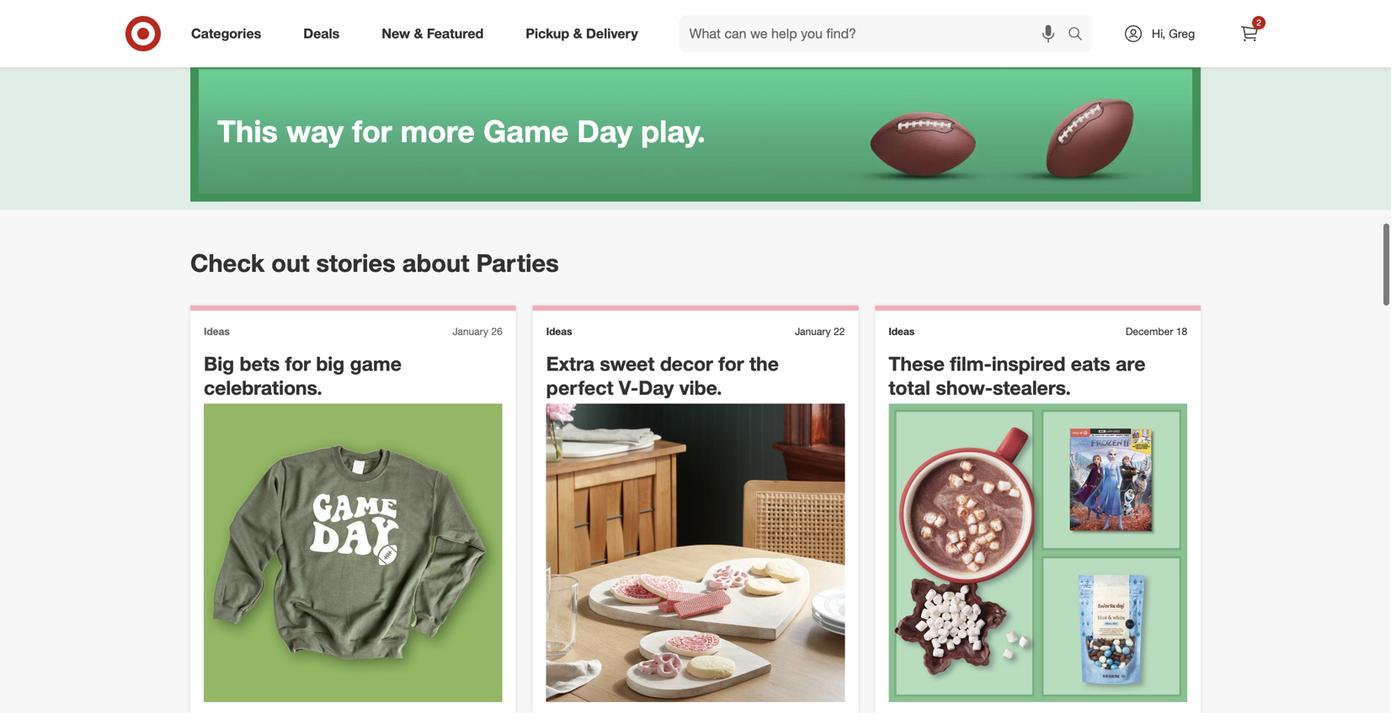 Task type: describe. For each thing, give the bounding box(es) containing it.
way
[[286, 113, 344, 150]]

perfect
[[547, 376, 614, 400]]

bets
[[240, 352, 280, 376]]

inspired
[[992, 352, 1066, 376]]

december 18
[[1126, 325, 1188, 338]]

january 26
[[453, 325, 503, 338]]

& for new
[[414, 25, 423, 42]]

22
[[834, 325, 845, 338]]

big bets for big game celebrations.
[[204, 352, 402, 400]]

2
[[1257, 17, 1262, 28]]

deals link
[[289, 15, 361, 52]]

game
[[484, 113, 569, 150]]

january for game
[[453, 325, 489, 338]]

pickup
[[526, 25, 570, 42]]

ideas for extra sweet decor for the perfect v-day vibe.
[[547, 325, 573, 338]]

play.
[[641, 113, 706, 150]]

new
[[382, 25, 410, 42]]

featured
[[427, 25, 484, 42]]

greg
[[1170, 26, 1196, 41]]

check
[[190, 248, 265, 278]]

26
[[492, 325, 503, 338]]

this way for more game day play.
[[217, 113, 706, 150]]

total
[[889, 376, 931, 400]]

check out stories about parties
[[190, 248, 559, 278]]

delivery
[[586, 25, 638, 42]]

big
[[316, 352, 345, 376]]

stealers.
[[993, 376, 1072, 400]]

stories
[[316, 248, 396, 278]]

are
[[1116, 352, 1146, 376]]

for inside extra sweet decor for the perfect v-day vibe.
[[719, 352, 744, 376]]

these film-inspired eats are total show-stealers.
[[889, 352, 1146, 400]]

big
[[204, 352, 234, 376]]

What can we help you find? suggestions appear below search field
[[680, 15, 1073, 52]]

big bets for big game celebrations. image
[[204, 404, 503, 703]]

december
[[1126, 325, 1174, 338]]

sweet
[[600, 352, 655, 376]]

ideas for big bets for big game celebrations.
[[204, 325, 230, 338]]

0 horizontal spatial day
[[577, 113, 633, 150]]

for for bets
[[285, 352, 311, 376]]

film-
[[951, 352, 992, 376]]

about
[[403, 248, 470, 278]]

extra
[[547, 352, 595, 376]]

pickup & delivery link
[[512, 15, 659, 52]]

decor
[[660, 352, 714, 376]]

search
[[1061, 27, 1101, 43]]

v-
[[619, 376, 639, 400]]



Task type: vqa. For each thing, say whether or not it's contained in the screenshot.
for to the left
yes



Task type: locate. For each thing, give the bounding box(es) containing it.
ideas up 'big'
[[204, 325, 230, 338]]

search button
[[1061, 15, 1101, 56]]

1 ideas from the left
[[204, 325, 230, 338]]

2 ideas from the left
[[547, 325, 573, 338]]

new & featured link
[[368, 15, 505, 52]]

2 link
[[1232, 15, 1269, 52]]

parties
[[476, 248, 559, 278]]

day inside extra sweet decor for the perfect v-day vibe.
[[639, 376, 674, 400]]

for left the at the right of page
[[719, 352, 744, 376]]

ideas for these film-inspired eats are total show-stealers.
[[889, 325, 915, 338]]

vibe.
[[680, 376, 723, 400]]

out
[[272, 248, 310, 278]]

january left 22
[[796, 325, 831, 338]]

1 & from the left
[[414, 25, 423, 42]]

1 horizontal spatial january
[[796, 325, 831, 338]]

for
[[352, 113, 392, 150], [285, 352, 311, 376], [719, 352, 744, 376]]

pickup & delivery
[[526, 25, 638, 42]]

game
[[350, 352, 402, 376]]

1 vertical spatial day
[[639, 376, 674, 400]]

this
[[217, 113, 278, 150]]

2 horizontal spatial for
[[719, 352, 744, 376]]

january left 26
[[453, 325, 489, 338]]

deals
[[304, 25, 340, 42]]

0 vertical spatial day
[[577, 113, 633, 150]]

day down 'sweet'
[[639, 376, 674, 400]]

for right the way at the top of the page
[[352, 113, 392, 150]]

ideas up the these at the right
[[889, 325, 915, 338]]

ideas
[[204, 325, 230, 338], [547, 325, 573, 338], [889, 325, 915, 338]]

1 horizontal spatial day
[[639, 376, 674, 400]]

show-
[[936, 376, 993, 400]]

the
[[750, 352, 779, 376]]

hi,
[[1153, 26, 1166, 41]]

2 & from the left
[[574, 25, 583, 42]]

january 22
[[796, 325, 845, 338]]

1 horizontal spatial &
[[574, 25, 583, 42]]

extra sweet decor for the perfect v-day vibe.
[[547, 352, 779, 400]]

0 horizontal spatial ideas
[[204, 325, 230, 338]]

18
[[1177, 325, 1188, 338]]

january for the
[[796, 325, 831, 338]]

& right 'new'
[[414, 25, 423, 42]]

day left play.
[[577, 113, 633, 150]]

& for pickup
[[574, 25, 583, 42]]

1 horizontal spatial ideas
[[547, 325, 573, 338]]

ideas up extra
[[547, 325, 573, 338]]

& right the pickup
[[574, 25, 583, 42]]

hi, greg
[[1153, 26, 1196, 41]]

2 horizontal spatial ideas
[[889, 325, 915, 338]]

these film-inspired eats are total show-stealers. image
[[889, 404, 1188, 703]]

3 ideas from the left
[[889, 325, 915, 338]]

2 january from the left
[[796, 325, 831, 338]]

new & featured
[[382, 25, 484, 42]]

celebrations.
[[204, 376, 323, 400]]

for for way
[[352, 113, 392, 150]]

0 horizontal spatial for
[[285, 352, 311, 376]]

categories link
[[177, 15, 282, 52]]

day
[[577, 113, 633, 150], [639, 376, 674, 400]]

1 horizontal spatial for
[[352, 113, 392, 150]]

january
[[453, 325, 489, 338], [796, 325, 831, 338]]

for left the big
[[285, 352, 311, 376]]

for inside big bets for big game celebrations.
[[285, 352, 311, 376]]

categories
[[191, 25, 261, 42]]

these
[[889, 352, 945, 376]]

eats
[[1072, 352, 1111, 376]]

1 january from the left
[[453, 325, 489, 338]]

0 horizontal spatial january
[[453, 325, 489, 338]]

0 horizontal spatial &
[[414, 25, 423, 42]]

extra sweet decor for the perfect v-day vibe. image
[[547, 404, 845, 703]]

more
[[401, 113, 475, 150]]

&
[[414, 25, 423, 42], [574, 25, 583, 42]]



